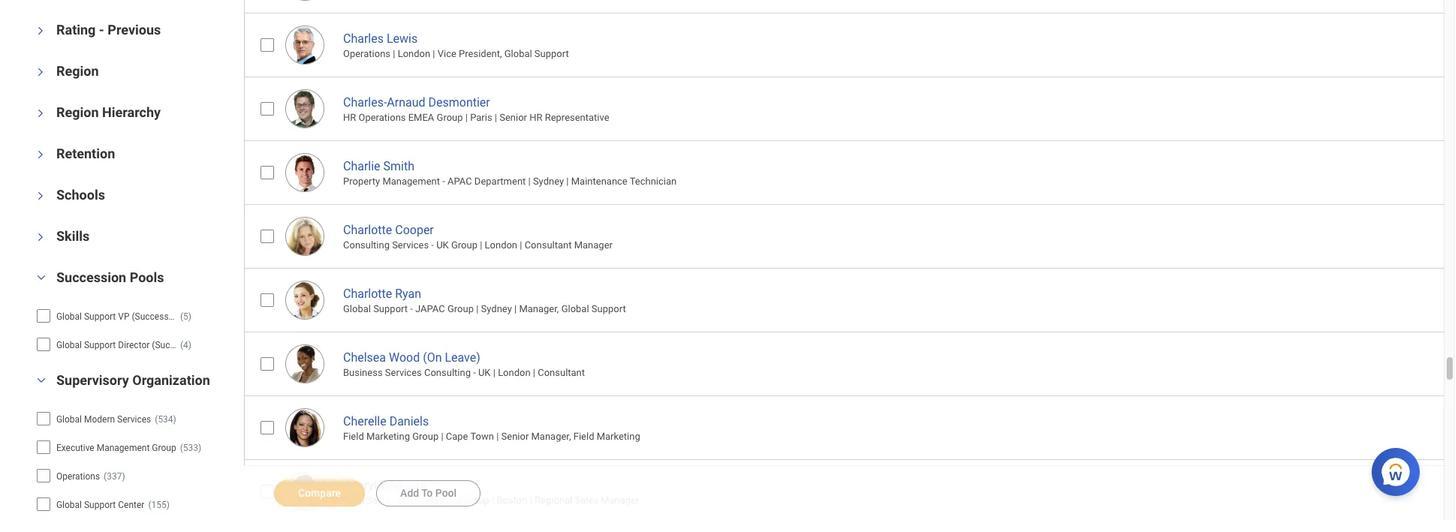 Task type: describe. For each thing, give the bounding box(es) containing it.
charlie
[[343, 159, 381, 173]]

region hierarchy button
[[56, 105, 161, 121]]

charlotte ryan list item
[[244, 268, 1456, 332]]

1 marketing from the left
[[367, 431, 410, 443]]

2 hr from the left
[[530, 112, 543, 123]]

chevron down image for rating - previous
[[35, 22, 46, 40]]

department
[[475, 176, 526, 187]]

charlotte cooper
[[343, 223, 434, 237]]

services for wood
[[385, 367, 422, 379]]

region button
[[56, 63, 99, 79]]

supervisory organization
[[56, 373, 210, 389]]

sydney for charlotte ryan
[[481, 304, 512, 315]]

cherelle daniels link
[[343, 411, 429, 429]]

america
[[425, 495, 461, 506]]

charlotte cooper link
[[343, 220, 434, 237]]

desmontier
[[429, 95, 490, 109]]

business services consulting - uk   |   london   |   consultant
[[343, 367, 585, 379]]

consultant for chelsea wood (on leave)
[[538, 367, 585, 379]]

manager, for charlotte ryan
[[519, 304, 559, 315]]

consulting services - uk group   |   london   |   consultant manager
[[343, 240, 613, 251]]

field marketing group   |   cape town   |   senior manager, field marketing
[[343, 431, 641, 443]]

manager inside charlotte cooper list item
[[574, 240, 613, 251]]

senior for charles-arnaud desmontier
[[500, 112, 527, 123]]

consultant for charlotte cooper
[[525, 240, 572, 251]]

manager inside cheryl edwards list item
[[601, 495, 640, 506]]

services for cooper
[[392, 240, 429, 251]]

- right rating on the top
[[99, 22, 104, 38]]

uk inside chelsea wood (on leave) "list item"
[[478, 367, 491, 379]]

2 sales from the left
[[575, 495, 599, 506]]

hierarchy
[[102, 105, 161, 121]]

pools
[[130, 270, 164, 286]]

cherelle
[[343, 414, 387, 429]]

(5)
[[180, 312, 191, 323]]

schools
[[56, 187, 105, 203]]

succession pools
[[56, 270, 164, 286]]

charles-arnaud desmontier list item
[[244, 76, 1456, 140]]

chevron down image for skills
[[35, 229, 46, 247]]

charles
[[343, 31, 384, 46]]

(534)
[[155, 415, 176, 425]]

cheryl edwards list item
[[244, 459, 1456, 521]]

support for global support - japac group   |   sydney   |   manager, global support
[[373, 304, 408, 315]]

cheryl
[[343, 478, 377, 493]]

ryan
[[395, 287, 421, 301]]

hr operations emea group   |   paris   |   senior hr representative
[[343, 112, 610, 123]]

global support vp (succession pool)
[[56, 312, 204, 323]]

arnaud
[[387, 95, 426, 109]]

emea
[[408, 112, 434, 123]]

pool) for global support vp (succession pool)
[[183, 312, 204, 323]]

sydney for charlie smith
[[533, 176, 564, 187]]

charles-arnaud desmontier link
[[343, 92, 490, 109]]

executive
[[56, 443, 94, 454]]

- inside chelsea wood (on leave) "list item"
[[473, 367, 476, 379]]

director
[[118, 341, 150, 351]]

charles lewis
[[343, 31, 418, 46]]

town
[[471, 431, 494, 443]]

vp
[[118, 312, 130, 323]]

charles-
[[343, 95, 387, 109]]

global for global support director (succession pool)
[[56, 341, 82, 351]]

global for global support - japac group   |   sydney   |   manager, global support
[[343, 304, 371, 315]]

global support director (succession pool)
[[56, 341, 225, 351]]

vice
[[438, 48, 457, 59]]

retention
[[56, 146, 115, 162]]

cape
[[446, 431, 468, 443]]

(on
[[423, 351, 442, 365]]

charlotte ryan link
[[343, 284, 421, 301]]

management for property
[[383, 176, 440, 187]]

smith
[[384, 159, 415, 173]]

global for global modern services
[[56, 415, 82, 425]]

- for charlotte cooper
[[431, 240, 434, 251]]

chevron down image for supervisory organization
[[32, 376, 50, 386]]

support inside charles lewis list item
[[535, 48, 569, 59]]

charlotte for charlotte ryan
[[343, 287, 392, 301]]

chelsea wood (on leave)
[[343, 351, 481, 365]]

group inside cherelle daniels list item
[[413, 431, 439, 443]]

global modern services
[[56, 415, 151, 425]]

chevron down image for region hierarchy
[[35, 105, 46, 123]]

chevron down image for retention
[[35, 146, 46, 164]]

charlie smith
[[343, 159, 415, 173]]

skills button
[[56, 229, 90, 244]]

leave)
[[445, 351, 481, 365]]

(533)
[[180, 443, 201, 454]]

group inside charlotte ryan list item
[[448, 304, 474, 315]]

succession
[[56, 270, 126, 286]]

wood
[[389, 351, 420, 365]]

paris
[[470, 112, 492, 123]]

lewis
[[387, 31, 418, 46]]

property management - apac department   |   sydney   |   maintenance technician
[[343, 176, 677, 187]]

rating - previous button
[[56, 22, 161, 38]]

group inside cheryl edwards list item
[[463, 495, 490, 506]]

support for global support center
[[84, 501, 116, 511]]

(succession for (4)
[[152, 341, 201, 351]]

skills
[[56, 229, 90, 244]]

region for region hierarchy
[[56, 105, 99, 121]]

region hierarchy
[[56, 105, 161, 121]]

cheryl edwards
[[343, 478, 426, 493]]

uk inside charlotte cooper list item
[[437, 240, 449, 251]]

charlotte ryan
[[343, 287, 421, 301]]

cherelle daniels
[[343, 414, 429, 429]]

- for charlotte ryan
[[410, 304, 413, 315]]

charles-arnaud desmontier
[[343, 95, 490, 109]]

charlotte cooper list item
[[244, 204, 1456, 268]]

technician
[[630, 176, 677, 187]]

global support center
[[56, 501, 145, 511]]

charlie smith list item
[[244, 140, 1456, 204]]



Task type: locate. For each thing, give the bounding box(es) containing it.
- inside cheryl edwards list item
[[393, 495, 395, 506]]

3 chevron down image from the top
[[35, 146, 46, 164]]

global for global support vp (succession pool)
[[56, 312, 82, 323]]

london for chelsea wood (on leave)
[[498, 367, 531, 379]]

charlotte left the ryan
[[343, 287, 392, 301]]

chevron down image inside supervisory organization group
[[32, 376, 50, 386]]

operations down charles
[[343, 48, 391, 59]]

north
[[398, 495, 422, 506]]

0 vertical spatial region
[[56, 63, 99, 79]]

global for global support center
[[56, 501, 82, 511]]

supervisory organization group
[[27, 372, 237, 521]]

operations inside the charles-arnaud desmontier list item
[[359, 112, 406, 123]]

1 horizontal spatial uk
[[478, 367, 491, 379]]

2 vertical spatial london
[[498, 367, 531, 379]]

2 region from the top
[[56, 105, 99, 121]]

services down wood
[[385, 367, 422, 379]]

0 vertical spatial sydney
[[533, 176, 564, 187]]

(155)
[[148, 501, 170, 511]]

sydney inside charlie smith list item
[[533, 176, 564, 187]]

rating
[[56, 22, 96, 38]]

2 marketing from the left
[[597, 431, 641, 443]]

london inside chelsea wood (on leave) "list item"
[[498, 367, 531, 379]]

1 chevron down image from the top
[[35, 22, 46, 40]]

chevron down image for schools
[[35, 187, 46, 205]]

cooper
[[395, 223, 434, 237]]

operations inside charles lewis list item
[[343, 48, 391, 59]]

representative
[[545, 112, 610, 123]]

manager, for cherelle daniels
[[531, 431, 571, 443]]

5 chevron down image from the top
[[35, 229, 46, 247]]

1 vertical spatial pool)
[[203, 341, 225, 351]]

chevron down image for succession pools
[[32, 273, 50, 284]]

services inside the supervisory organization tree
[[117, 415, 151, 425]]

sales down cheryl edwards
[[367, 495, 390, 506]]

consultant inside chelsea wood (on leave) "list item"
[[538, 367, 585, 379]]

1 vertical spatial operations
[[359, 112, 406, 123]]

chevron down image left rating on the top
[[35, 22, 46, 40]]

(succession right "vp"
[[132, 312, 181, 323]]

group right america
[[463, 495, 490, 506]]

operations for operations   |   london   |   vice president, global support
[[343, 48, 391, 59]]

0 vertical spatial (succession
[[132, 312, 181, 323]]

maintenance
[[571, 176, 628, 187]]

group right japac
[[448, 304, 474, 315]]

chevron down image
[[35, 63, 46, 81], [32, 273, 50, 284], [32, 376, 50, 386]]

chevron down image left region hierarchy
[[35, 105, 46, 123]]

1 vertical spatial uk
[[478, 367, 491, 379]]

london down department
[[485, 240, 518, 251]]

- down leave)
[[473, 367, 476, 379]]

succession pools tree
[[36, 304, 225, 358]]

(4)
[[180, 341, 191, 351]]

(337)
[[104, 472, 125, 483]]

global inside charles lewis list item
[[505, 48, 532, 59]]

consulting down charlotte cooper at top
[[343, 240, 390, 251]]

1 hr from the left
[[343, 112, 356, 123]]

supervisory
[[56, 373, 129, 389]]

1 vertical spatial (succession
[[152, 341, 201, 351]]

charlotte
[[343, 223, 392, 237], [343, 287, 392, 301]]

uk
[[437, 240, 449, 251], [478, 367, 491, 379]]

list item
[[244, 0, 1456, 13]]

london for charlotte cooper
[[485, 240, 518, 251]]

consulting
[[343, 240, 390, 251], [424, 367, 471, 379]]

chevron down image left skills button
[[35, 229, 46, 247]]

london up field marketing group   |   cape town   |   senior manager, field marketing
[[498, 367, 531, 379]]

consulting inside chelsea wood (on leave) "list item"
[[424, 367, 471, 379]]

field sales - north america group   |   boston   |   regional sales manager
[[343, 495, 640, 506]]

london inside charles lewis list item
[[398, 48, 431, 59]]

group
[[437, 112, 463, 123], [451, 240, 478, 251], [448, 304, 474, 315], [413, 431, 439, 443], [152, 443, 176, 454], [463, 495, 490, 506]]

1 vertical spatial consultant
[[538, 367, 585, 379]]

charlotte left 'cooper'
[[343, 223, 392, 237]]

hr
[[343, 112, 356, 123], [530, 112, 543, 123]]

region for region button
[[56, 63, 99, 79]]

manager down 'maintenance'
[[574, 240, 613, 251]]

pool)
[[183, 312, 204, 323], [203, 341, 225, 351]]

0 horizontal spatial marketing
[[367, 431, 410, 443]]

support inside the supervisory organization tree
[[84, 501, 116, 511]]

0 horizontal spatial sydney
[[481, 304, 512, 315]]

1 vertical spatial chevron down image
[[32, 273, 50, 284]]

manager right 'regional'
[[601, 495, 640, 506]]

-
[[99, 22, 104, 38], [443, 176, 445, 187], [431, 240, 434, 251], [410, 304, 413, 315], [473, 367, 476, 379], [393, 495, 395, 506]]

support for global support vp (succession pool)
[[84, 312, 116, 323]]

pool) up (4)
[[183, 312, 204, 323]]

services
[[392, 240, 429, 251], [385, 367, 422, 379], [117, 415, 151, 425]]

operations
[[343, 48, 391, 59], [359, 112, 406, 123], [56, 472, 100, 483]]

rating - previous
[[56, 22, 161, 38]]

japac
[[415, 304, 445, 315]]

pool) for global support director (succession pool)
[[203, 341, 225, 351]]

management inside charlie smith list item
[[383, 176, 440, 187]]

0 horizontal spatial consulting
[[343, 240, 390, 251]]

services left (534)
[[117, 415, 151, 425]]

senior inside the charles-arnaud desmontier list item
[[500, 112, 527, 123]]

0 vertical spatial operations
[[343, 48, 391, 59]]

1 horizontal spatial sydney
[[533, 176, 564, 187]]

0 horizontal spatial sales
[[367, 495, 390, 506]]

pool) right (4)
[[203, 341, 225, 351]]

chevron down image for region
[[35, 63, 46, 81]]

field for cherelle daniels
[[343, 431, 364, 443]]

consulting down (on
[[424, 367, 471, 379]]

(succession for (5)
[[132, 312, 181, 323]]

london down lewis
[[398, 48, 431, 59]]

0 vertical spatial management
[[383, 176, 440, 187]]

hr down charles-
[[343, 112, 356, 123]]

supervisory organization tree
[[36, 407, 219, 521]]

0 vertical spatial manager
[[574, 240, 613, 251]]

london
[[398, 48, 431, 59], [485, 240, 518, 251], [498, 367, 531, 379]]

- inside charlotte cooper list item
[[431, 240, 434, 251]]

0 vertical spatial london
[[398, 48, 431, 59]]

chevron down image left supervisory
[[32, 376, 50, 386]]

chelsea
[[343, 351, 386, 365]]

group inside the supervisory organization tree
[[152, 443, 176, 454]]

chevron down image left retention button
[[35, 146, 46, 164]]

1 vertical spatial manager
[[601, 495, 640, 506]]

chevron down image left schools
[[35, 187, 46, 205]]

previous
[[108, 22, 161, 38]]

succession pools group
[[27, 269, 237, 361]]

2 vertical spatial services
[[117, 415, 151, 425]]

center
[[118, 501, 145, 511]]

sydney inside charlotte ryan list item
[[481, 304, 512, 315]]

0 horizontal spatial management
[[97, 443, 150, 454]]

group inside the charles-arnaud desmontier list item
[[437, 112, 463, 123]]

hr left representative
[[530, 112, 543, 123]]

global support - japac group   |   sydney   |   manager, global support
[[343, 304, 626, 315]]

1 vertical spatial manager,
[[531, 431, 571, 443]]

manager, inside charlotte ryan list item
[[519, 304, 559, 315]]

1 vertical spatial charlotte
[[343, 287, 392, 301]]

1 vertical spatial services
[[385, 367, 422, 379]]

1 vertical spatial senior
[[501, 431, 529, 443]]

group down the apac at top left
[[451, 240, 478, 251]]

chelsea wood (on leave) list item
[[244, 332, 1456, 396]]

business
[[343, 367, 383, 379]]

- down the ryan
[[410, 304, 413, 315]]

management
[[383, 176, 440, 187], [97, 443, 150, 454]]

cherelle daniels list item
[[244, 396, 1456, 459]]

consultant inside charlotte cooper list item
[[525, 240, 572, 251]]

supervisory organization button
[[56, 373, 210, 389]]

retention button
[[56, 146, 115, 162]]

1 vertical spatial sydney
[[481, 304, 512, 315]]

management inside the supervisory organization tree
[[97, 443, 150, 454]]

management up (337)
[[97, 443, 150, 454]]

marketing
[[367, 431, 410, 443], [597, 431, 641, 443]]

operations down charles-
[[359, 112, 406, 123]]

(succession down "(5)"
[[152, 341, 201, 351]]

sydney right department
[[533, 176, 564, 187]]

manager
[[574, 240, 613, 251], [601, 495, 640, 506]]

0 vertical spatial uk
[[437, 240, 449, 251]]

|
[[393, 48, 395, 59], [433, 48, 435, 59], [466, 112, 468, 123], [495, 112, 497, 123], [528, 176, 531, 187], [567, 176, 569, 187], [480, 240, 482, 251], [520, 240, 522, 251], [476, 304, 479, 315], [515, 304, 517, 315], [493, 367, 496, 379], [533, 367, 536, 379], [441, 431, 444, 443], [497, 431, 499, 443], [492, 495, 494, 506], [530, 495, 532, 506]]

region
[[56, 63, 99, 79], [56, 105, 99, 121]]

charlotte for charlotte cooper
[[343, 223, 392, 237]]

1 vertical spatial london
[[485, 240, 518, 251]]

1 horizontal spatial consulting
[[424, 367, 471, 379]]

consultant
[[525, 240, 572, 251], [538, 367, 585, 379]]

sydney right japac
[[481, 304, 512, 315]]

services inside chelsea wood (on leave) "list item"
[[385, 367, 422, 379]]

group left (533)
[[152, 443, 176, 454]]

1 horizontal spatial hr
[[530, 112, 543, 123]]

0 vertical spatial services
[[392, 240, 429, 251]]

4 chevron down image from the top
[[35, 187, 46, 205]]

london inside charlotte cooper list item
[[485, 240, 518, 251]]

modern
[[84, 415, 115, 425]]

charlie smith link
[[343, 156, 415, 173]]

- for cheryl edwards
[[393, 495, 395, 506]]

regional
[[535, 495, 573, 506]]

0 vertical spatial manager,
[[519, 304, 559, 315]]

chevron down image
[[35, 22, 46, 40], [35, 105, 46, 123], [35, 146, 46, 164], [35, 187, 46, 205], [35, 229, 46, 247]]

cheryl edwards link
[[343, 475, 426, 493]]

1 horizontal spatial marketing
[[597, 431, 641, 443]]

chevron down image left succession
[[32, 273, 50, 284]]

property
[[343, 176, 380, 187]]

schools button
[[56, 187, 105, 203]]

global
[[505, 48, 532, 59], [343, 304, 371, 315], [562, 304, 589, 315], [56, 312, 82, 323], [56, 341, 82, 351], [56, 415, 82, 425], [56, 501, 82, 511]]

1 vertical spatial consulting
[[424, 367, 471, 379]]

1 region from the top
[[56, 63, 99, 79]]

executive management group
[[56, 443, 176, 454]]

0 vertical spatial charlotte
[[343, 223, 392, 237]]

- inside charlotte ryan list item
[[410, 304, 413, 315]]

region down rating on the top
[[56, 63, 99, 79]]

0 vertical spatial senior
[[500, 112, 527, 123]]

0 vertical spatial chevron down image
[[35, 63, 46, 81]]

chelsea wood (on leave) link
[[343, 348, 481, 365]]

1 horizontal spatial management
[[383, 176, 440, 187]]

0 vertical spatial pool)
[[183, 312, 204, 323]]

- left the apac at top left
[[443, 176, 445, 187]]

chevron down image inside succession pools group
[[32, 273, 50, 284]]

operations down executive
[[56, 472, 100, 483]]

1 vertical spatial region
[[56, 105, 99, 121]]

2 charlotte from the top
[[343, 287, 392, 301]]

- for charlie smith
[[443, 176, 445, 187]]

group down desmontier
[[437, 112, 463, 123]]

succession pools button
[[56, 270, 164, 286]]

- inside charlie smith list item
[[443, 176, 445, 187]]

1 vertical spatial management
[[97, 443, 150, 454]]

boston
[[497, 495, 528, 506]]

1 charlotte from the top
[[343, 223, 392, 237]]

senior inside cherelle daniels list item
[[501, 431, 529, 443]]

(succession
[[132, 312, 181, 323], [152, 341, 201, 351]]

2 vertical spatial operations
[[56, 472, 100, 483]]

region down region button
[[56, 105, 99, 121]]

operations inside the supervisory organization tree
[[56, 472, 100, 483]]

1 horizontal spatial sales
[[575, 495, 599, 506]]

senior right paris
[[500, 112, 527, 123]]

sydney
[[533, 176, 564, 187], [481, 304, 512, 315]]

0 vertical spatial consulting
[[343, 240, 390, 251]]

charles lewis list item
[[244, 13, 1456, 76]]

0 vertical spatial consultant
[[525, 240, 572, 251]]

2 vertical spatial chevron down image
[[32, 376, 50, 386]]

manager, inside cherelle daniels list item
[[531, 431, 571, 443]]

apac
[[448, 176, 472, 187]]

charles lewis link
[[343, 28, 418, 46]]

management for executive
[[97, 443, 150, 454]]

group down daniels
[[413, 431, 439, 443]]

0 horizontal spatial uk
[[437, 240, 449, 251]]

- down 'cooper'
[[431, 240, 434, 251]]

organization
[[132, 373, 210, 389]]

support
[[535, 48, 569, 59], [373, 304, 408, 315], [592, 304, 626, 315], [84, 312, 116, 323], [84, 341, 116, 351], [84, 501, 116, 511]]

senior
[[500, 112, 527, 123], [501, 431, 529, 443]]

management down smith
[[383, 176, 440, 187]]

daniels
[[390, 414, 429, 429]]

senior for cherelle daniels
[[501, 431, 529, 443]]

field for cheryl edwards
[[343, 495, 364, 506]]

edwards
[[380, 478, 426, 493]]

operations   |   london   |   vice president, global support
[[343, 48, 569, 59]]

senior right town
[[501, 431, 529, 443]]

1 sales from the left
[[367, 495, 390, 506]]

0 horizontal spatial hr
[[343, 112, 356, 123]]

operations for operations
[[56, 472, 100, 483]]

services inside charlotte cooper list item
[[392, 240, 429, 251]]

sales
[[367, 495, 390, 506], [575, 495, 599, 506]]

president,
[[459, 48, 502, 59]]

sales right 'regional'
[[575, 495, 599, 506]]

- left north
[[393, 495, 395, 506]]

support for global support director (succession pool)
[[84, 341, 116, 351]]

chevron down image left region button
[[35, 63, 46, 81]]

services down 'cooper'
[[392, 240, 429, 251]]

field inside cheryl edwards list item
[[343, 495, 364, 506]]

2 chevron down image from the top
[[35, 105, 46, 123]]

consulting inside charlotte cooper list item
[[343, 240, 390, 251]]

group inside charlotte cooper list item
[[451, 240, 478, 251]]



Task type: vqa. For each thing, say whether or not it's contained in the screenshot.


